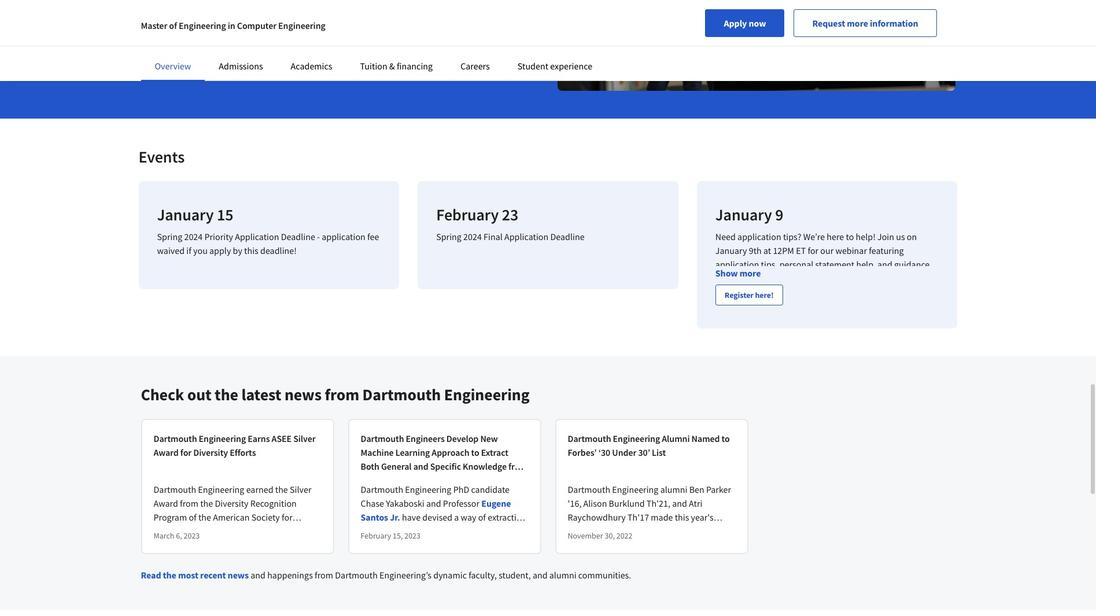 Task type: describe. For each thing, give the bounding box(es) containing it.
computer inside january 9 need application tips? we're here to help! join us on january 9th at 12pm et for our webinar featuring application tips, personal statement help, and guidance for getting letters of recommendation. get an inside scoop on how to prepare a strong application for the online dartmouth master of engineering in computer engineering (meng). in this live session, we will focus on: application tips, who and how to ask for letters of recommendations, acing your personal statement, how to make your application stand out, and more!  as a reminder, the application fee is waived when you submit before january 15th. so take this opportunity to ask questions on how to perfect your application before you submit. we can't wait to see you there!
[[855, 300, 894, 312]]

more for request
[[848, 17, 869, 29]]

tuition & financing link
[[360, 60, 433, 72]]

dartmouth engineers develop new machine learning approach to extract both general and specific knowledge from big data
[[361, 433, 528, 486]]

in up the admissions link
[[228, 20, 235, 31]]

and down inclusion
[[251, 570, 266, 581]]

now
[[749, 17, 767, 29]]

application up "getting" at right top
[[716, 259, 760, 270]]

request more information button
[[794, 9, 937, 37]]

for down we
[[859, 328, 870, 340]]

both
[[361, 461, 380, 472]]

equity,
[[191, 553, 217, 565]]

tuition
[[360, 60, 388, 72]]

alumni inside dartmouth engineering alumni ben parker '16, alison burklund th'21, and atri raychowdhury th'17 made this year's forbes 30 under 30 list for their respective contributions to and innovations in the energy, healthcare, and music industries.
[[661, 484, 688, 496]]

of up in
[[788, 300, 796, 312]]

education
[[202, 526, 241, 537]]

2 vertical spatial your
[[825, 397, 843, 409]]

ben
[[690, 484, 705, 496]]

latest
[[242, 384, 282, 405]]

march 6, 2023
[[154, 531, 200, 541]]

happenings
[[268, 570, 313, 581]]

eugene santos jr. link
[[361, 498, 511, 523]]

0 vertical spatial your
[[814, 342, 831, 353]]

recommendation.
[[794, 272, 863, 284]]

9th
[[749, 245, 762, 256]]

jr.
[[390, 512, 400, 523]]

engineering up overview "link"
[[179, 20, 226, 31]]

efforts
[[230, 447, 256, 458]]

engineering inside dartmouth engineering earns asee silver award for diversity efforts
[[199, 433, 246, 445]]

and down the list in the bottom of the page
[[632, 539, 647, 551]]

out
[[187, 384, 212, 405]]

will
[[882, 314, 896, 326]]

who
[[780, 328, 797, 340]]

the up inclusion
[[248, 539, 261, 551]]

to down 'live'
[[834, 328, 842, 340]]

news for recent
[[228, 570, 249, 581]]

alison
[[584, 498, 607, 509]]

engineering up 'live'
[[798, 300, 844, 312]]

engineering up "significant
[[154, 526, 200, 537]]

'30
[[599, 447, 611, 458]]

more for learn
[[166, 24, 187, 36]]

for inside dartmouth engineering alumni ben parker '16, alison burklund th'21, and atri raychowdhury th'17 made this year's forbes 30 under 30 list for their respective contributions to and innovations in the energy, healthcare, and music industries.
[[658, 526, 668, 537]]

for inside dartmouth engineering earns asee silver award for diversity efforts
[[180, 447, 192, 458]]

january up need
[[716, 204, 773, 225]]

for down recognition
[[282, 512, 293, 523]]

help!
[[856, 231, 876, 242]]

show
[[716, 267, 738, 279]]

&
[[390, 60, 395, 72]]

session,
[[836, 314, 867, 326]]

in inside dartmouth engineering alumni ben parker '16, alison burklund th'21, and atri raychowdhury th'17 made this year's forbes 30 under 30 list for their respective contributions to and innovations in the energy, healthcare, and music industries.
[[696, 539, 704, 551]]

register here! button
[[716, 285, 784, 306]]

to up webinar
[[847, 231, 855, 242]]

engineering down register
[[716, 314, 762, 326]]

2 30 from the left
[[633, 526, 642, 537]]

15
[[217, 204, 234, 225]]

this inside dartmouth engineering alumni ben parker '16, alison burklund th'21, and atri raychowdhury th'17 made this year's forbes 30 under 30 list for their respective contributions to and innovations in the energy, healthcare, and music industries.
[[675, 512, 690, 523]]

application down acing
[[759, 356, 802, 367]]

and right student,
[[533, 570, 548, 581]]

for left "getting" at right top
[[716, 272, 727, 284]]

15,
[[393, 531, 403, 541]]

this right in
[[805, 314, 819, 326]]

january left 15th.
[[743, 384, 775, 395]]

submit.
[[716, 411, 745, 423]]

we
[[869, 314, 880, 326]]

waived inside january 9 need application tips? we're here to help! join us on january 9th at 12pm et for our webinar featuring application tips, personal statement help, and guidance for getting letters of recommendation. get an inside scoop on how to prepare a strong application for the online dartmouth master of engineering in computer engineering (meng). in this live session, we will focus on: application tips, who and how to ask for letters of recommendations, acing your personal statement, how to make your application stand out, and more!  as a reminder, the application fee is waived when you submit before january 15th. so take this opportunity to ask questions on how to perfect your application before you submit. we can't wait to see you there!
[[837, 370, 865, 381]]

-
[[317, 231, 320, 242]]

february 15, 2023
[[361, 531, 421, 541]]

the up recognition
[[275, 484, 288, 496]]

earns
[[248, 433, 270, 445]]

student experience
[[518, 60, 593, 72]]

for up "school's"
[[270, 526, 281, 537]]

made
[[651, 512, 673, 523]]

diversity inside dartmouth engineering earns asee silver award for diversity efforts
[[194, 447, 228, 458]]

spring for january 15
[[157, 231, 182, 242]]

deadline for 23
[[551, 231, 585, 242]]

how up the "submit"
[[912, 342, 929, 353]]

silver for the
[[290, 484, 312, 496]]

in inside dartmouth engineering earned the silver award from the diversity recognition program of the american society for engineering education (asee) for "significant progress" in the school's diversity, equity, and inclusion (dei) goals.
[[239, 539, 246, 551]]

0 vertical spatial before
[[716, 384, 741, 395]]

dartmouth inside january 9 need application tips? we're here to help! join us on january 9th at 12pm et for our webinar featuring application tips, personal statement help, and guidance for getting letters of recommendation. get an inside scoop on how to prepare a strong application for the online dartmouth master of engineering in computer engineering (meng). in this live session, we will focus on: application tips, who and how to ask for letters of recommendations, acing your personal statement, how to make your application stand out, and more!  as a reminder, the application fee is waived when you submit before january 15th. so take this opportunity to ask questions on how to perfect your application before you submit. we can't wait to see you there!
[[716, 300, 759, 312]]

application for 15
[[235, 231, 279, 242]]

engineering up american
[[198, 484, 245, 496]]

1 vertical spatial before
[[890, 397, 915, 409]]

big
[[361, 475, 374, 486]]

the inside dartmouth engineering alumni ben parker '16, alison burklund th'21, and atri raychowdhury th'17 made this year's forbes 30 under 30 list for their respective contributions to and innovations in the energy, healthcare, and music industries.
[[705, 539, 718, 551]]

careers link
[[461, 60, 490, 72]]

and inside dartmouth engineers develop new machine learning approach to extract both general and specific knowledge from big data
[[414, 461, 429, 472]]

diversity inside dartmouth engineering earned the silver award from the diversity recognition program of the american society for engineering education (asee) for "significant progress" in the school's diversity, equity, and inclusion (dei) goals.
[[215, 498, 249, 509]]

healthcare,
[[598, 553, 642, 565]]

deadline for 15
[[281, 231, 315, 242]]

new
[[481, 433, 498, 445]]

we're
[[804, 231, 826, 242]]

0 horizontal spatial a
[[788, 286, 793, 298]]

extract
[[482, 447, 509, 458]]

perfect
[[796, 397, 823, 409]]

prepare
[[756, 286, 787, 298]]

asee
[[272, 433, 292, 445]]

6,
[[176, 531, 182, 541]]

of up prepare
[[784, 272, 792, 284]]

how down "getting" at right top
[[728, 286, 745, 298]]

february 23 spring 2024 final application deadline
[[437, 204, 585, 242]]

0 vertical spatial personal
[[780, 259, 814, 270]]

the right reminder,
[[755, 370, 768, 381]]

dartmouth up the "engineers"
[[363, 384, 441, 405]]

stand
[[804, 356, 826, 367]]

phd
[[454, 484, 470, 496]]

et
[[797, 245, 806, 256]]

apply now button
[[706, 9, 785, 37]]

school's
[[262, 539, 294, 551]]

to left the here!
[[746, 286, 754, 298]]

more for show
[[740, 267, 761, 279]]

of down focus
[[898, 328, 906, 340]]

apply
[[724, 17, 748, 29]]

acing
[[791, 342, 812, 353]]

1 horizontal spatial ask
[[903, 384, 916, 395]]

priority
[[205, 231, 233, 242]]

1 vertical spatial alumni
[[550, 570, 577, 581]]

application up '9th'
[[738, 231, 782, 242]]

dartmouth engineering alumni ben parker '16, alison burklund th'21, and atri raychowdhury th'17 made this year's forbes 30 under 30 list for their respective contributions to and innovations in the energy, healthcare, and music industries.
[[568, 484, 732, 565]]

is
[[829, 370, 835, 381]]

to left see
[[800, 411, 808, 423]]

alumni
[[662, 433, 690, 445]]

questions
[[716, 397, 754, 409]]

events
[[139, 146, 185, 167]]

from inside dartmouth engineers develop new machine learning approach to extract both general and specific knowledge from big data
[[509, 461, 528, 472]]

list
[[652, 447, 666, 458]]

yakaboski
[[386, 498, 425, 509]]

to up wait on the bottom of the page
[[786, 397, 794, 409]]

engineering inside dartmouth engineering phd candidate chase yakaboski and professor
[[405, 484, 452, 496]]

reminder,
[[716, 370, 753, 381]]

live
[[821, 314, 834, 326]]

february for 23
[[437, 204, 499, 225]]

engineering up new
[[444, 384, 530, 405]]

the up education
[[199, 512, 211, 523]]

raychowdhury
[[568, 512, 626, 523]]

and right out,
[[845, 356, 860, 367]]

you right see
[[825, 411, 840, 423]]

featuring
[[870, 245, 905, 256]]

earned
[[246, 484, 274, 496]]

as
[[887, 356, 896, 367]]

and up acing
[[799, 328, 814, 340]]

us
[[897, 231, 906, 242]]

progress"
[[199, 539, 237, 551]]

engineering inside dartmouth engineering alumni ben parker '16, alison burklund th'21, and atri raychowdhury th'17 made this year's forbes 30 under 30 list for their respective contributions to and innovations in the energy, healthcare, and music industries.
[[613, 484, 659, 496]]

dartmouth engineering earns asee silver award for diversity efforts
[[154, 433, 316, 458]]

january down need
[[716, 245, 748, 256]]

dartmouth for dartmouth engineering earns asee silver award for diversity efforts
[[154, 433, 197, 445]]

dartmouth for dartmouth engineering earned the silver award from the diversity recognition program of the american society for engineering education (asee) for "significant progress" in the school's diversity, equity, and inclusion (dei) goals.
[[154, 484, 196, 496]]

approach
[[432, 447, 470, 458]]

to inside dartmouth engineers develop new machine learning approach to extract both general and specific knowledge from big data
[[472, 447, 480, 458]]

30,
[[605, 531, 615, 541]]

chase
[[361, 498, 384, 509]]

application inside january 15 spring 2024 priority application deadline - application fee waived if you apply by this deadline!
[[322, 231, 366, 242]]

for down get at the top right of page
[[867, 286, 878, 298]]

experience
[[551, 60, 593, 72]]

at
[[764, 245, 772, 256]]

award for from
[[154, 498, 178, 509]]

fee inside january 15 spring 2024 priority application deadline - application fee waived if you apply by this deadline!
[[368, 231, 379, 242]]

list
[[644, 526, 656, 537]]

and inside dartmouth engineering earned the silver award from the diversity recognition program of the american society for engineering education (asee) for "significant progress" in the school's diversity, equity, and inclusion (dei) goals.
[[219, 553, 234, 565]]

engineering up academics
[[278, 20, 326, 31]]

master of engineering in computer engineering
[[141, 20, 326, 31]]

help,
[[857, 259, 876, 270]]

january 15 spring 2024 priority application deadline - application fee waived if you apply by this deadline!
[[157, 204, 379, 256]]

tuition & financing
[[360, 60, 433, 72]]

to down on:
[[931, 342, 939, 353]]

0 vertical spatial on
[[908, 231, 918, 242]]



Task type: vqa. For each thing, say whether or not it's contained in the screenshot.
from in the Dartmouth Engineers Develop New Machine Learning Approach to Extract Both General and Specific Knowledge from Big Data
yes



Task type: locate. For each thing, give the bounding box(es) containing it.
overview
[[155, 60, 191, 72]]

waived inside january 15 spring 2024 priority application deadline - application fee waived if you apply by this deadline!
[[157, 245, 185, 256]]

2 2023 from the left
[[405, 531, 421, 541]]

dartmouth up program
[[154, 484, 196, 496]]

this right the by
[[244, 245, 259, 256]]

1 vertical spatial diversity
[[215, 498, 249, 509]]

silver right asee
[[294, 433, 316, 445]]

the
[[880, 286, 893, 298], [755, 370, 768, 381], [215, 384, 238, 405], [275, 484, 288, 496], [200, 498, 213, 509], [199, 512, 211, 523], [248, 539, 261, 551], [705, 539, 718, 551], [163, 570, 176, 581]]

application for 23
[[505, 231, 549, 242]]

for left 'efforts' at the bottom left of page
[[180, 447, 192, 458]]

knowledge
[[463, 461, 507, 472]]

dartmouth left 'engineering's'
[[335, 570, 378, 581]]

2 deadline from the left
[[551, 231, 585, 242]]

computer
[[237, 20, 277, 31], [855, 300, 894, 312]]

fee left "is"
[[815, 370, 827, 381]]

for right the et
[[808, 245, 819, 256]]

0 horizontal spatial news
[[228, 570, 249, 581]]

february for 15,
[[361, 531, 391, 541]]

recommendations,
[[716, 342, 789, 353]]

0 horizontal spatial personal
[[780, 259, 814, 270]]

to down as
[[893, 384, 901, 395]]

you down as
[[890, 370, 904, 381]]

diversity up american
[[215, 498, 249, 509]]

(dei)
[[273, 553, 291, 565]]

atri
[[689, 498, 703, 509]]

before down reminder,
[[716, 384, 741, 395]]

2 tips, from the top
[[762, 328, 778, 340]]

burklund
[[609, 498, 645, 509]]

2024 for february
[[464, 231, 482, 242]]

"significant
[[154, 539, 198, 551]]

2 award from the top
[[154, 498, 178, 509]]

the down an
[[880, 286, 893, 298]]

1 vertical spatial news
[[228, 570, 249, 581]]

0 vertical spatial letters
[[758, 272, 782, 284]]

by
[[233, 245, 242, 256]]

1 horizontal spatial spring
[[437, 231, 462, 242]]

engineering up the burklund on the bottom
[[613, 484, 659, 496]]

inclusion
[[236, 553, 271, 565]]

1 horizontal spatial before
[[890, 397, 915, 409]]

ask
[[844, 328, 857, 340], [903, 384, 916, 395]]

(asee)
[[243, 526, 268, 537]]

master
[[141, 20, 167, 31], [760, 300, 786, 312]]

2024 for january
[[184, 231, 203, 242]]

the right out
[[215, 384, 238, 405]]

award for for
[[154, 447, 179, 458]]

computer up the admissions link
[[237, 20, 277, 31]]

award inside dartmouth engineering earned the silver award from the diversity recognition program of the american society for engineering education (asee) for "significant progress" in the school's diversity, equity, and inclusion (dei) goals.
[[154, 498, 178, 509]]

application up the by
[[235, 231, 279, 242]]

letters down will at the bottom of page
[[872, 328, 896, 340]]

1 vertical spatial computer
[[855, 300, 894, 312]]

1 vertical spatial letters
[[872, 328, 896, 340]]

and left professor
[[427, 498, 441, 509]]

1 vertical spatial february
[[361, 531, 391, 541]]

0 vertical spatial february
[[437, 204, 499, 225]]

dartmouth engineering alumni named to forbes' '30 under 30' list
[[568, 433, 730, 458]]

0 vertical spatial tips,
[[762, 259, 778, 270]]

financing
[[397, 60, 433, 72]]

you down the "submit"
[[917, 397, 932, 409]]

of right learn
[[169, 20, 177, 31]]

dynamic
[[434, 570, 467, 581]]

news
[[285, 384, 322, 405], [228, 570, 249, 581]]

spring
[[157, 231, 182, 242], [437, 231, 462, 242]]

deadline inside january 15 spring 2024 priority application deadline - application fee waived if you apply by this deadline!
[[281, 231, 315, 242]]

statement
[[816, 259, 855, 270]]

1 horizontal spatial deadline
[[551, 231, 585, 242]]

2024 left final
[[464, 231, 482, 242]]

deadline inside february 23 spring 2024 final application deadline
[[551, 231, 585, 242]]

under inside dartmouth engineering alumni ben parker '16, alison burklund th'21, and atri raychowdhury th'17 made this year's forbes 30 under 30 list for their respective contributions to and innovations in the energy, healthcare, and music industries.
[[607, 526, 631, 537]]

before down the "submit"
[[890, 397, 915, 409]]

how up the can't
[[768, 397, 784, 409]]

application down opportunity
[[845, 397, 888, 409]]

a left the strong
[[788, 286, 793, 298]]

february down santos
[[361, 531, 391, 541]]

news down inclusion
[[228, 570, 249, 581]]

a right as
[[898, 356, 902, 367]]

and inside dartmouth engineering phd candidate chase yakaboski and professor
[[427, 498, 441, 509]]

machine
[[361, 447, 394, 458]]

tips?
[[784, 231, 802, 242]]

0 horizontal spatial deadline
[[281, 231, 315, 242]]

1 horizontal spatial on
[[756, 397, 766, 409]]

general
[[381, 461, 412, 472]]

join
[[878, 231, 895, 242]]

engineering
[[179, 20, 226, 31], [278, 20, 326, 31], [798, 300, 844, 312], [716, 314, 762, 326], [444, 384, 530, 405], [199, 433, 246, 445], [613, 433, 661, 445], [198, 484, 245, 496], [405, 484, 452, 496], [613, 484, 659, 496], [154, 526, 200, 537]]

0 horizontal spatial 2024
[[184, 231, 203, 242]]

application down recommendation.
[[821, 286, 865, 298]]

read
[[141, 570, 161, 581]]

forbes'
[[568, 447, 597, 458]]

dartmouth up machine
[[361, 433, 404, 445]]

february inside february 23 spring 2024 final application deadline
[[437, 204, 499, 225]]

dartmouth up alison
[[568, 484, 611, 496]]

eugene
[[482, 498, 511, 509]]

contributions
[[568, 539, 620, 551]]

make
[[716, 356, 737, 367]]

0 horizontal spatial computer
[[237, 20, 277, 31]]

final
[[484, 231, 503, 242]]

1 vertical spatial ask
[[903, 384, 916, 395]]

2 horizontal spatial more
[[848, 17, 869, 29]]

th'17
[[628, 512, 650, 523]]

0 vertical spatial award
[[154, 447, 179, 458]]

silver up recognition
[[290, 484, 312, 496]]

forbes
[[568, 526, 594, 537]]

tips, down (meng).
[[762, 328, 778, 340]]

dartmouth down check
[[154, 433, 197, 445]]

2024 up if
[[184, 231, 203, 242]]

1 vertical spatial tips,
[[762, 328, 778, 340]]

diversity
[[194, 447, 228, 458], [215, 498, 249, 509]]

tips, down at
[[762, 259, 778, 270]]

0 horizontal spatial on
[[716, 286, 726, 298]]

industries.
[[686, 553, 726, 565]]

recent
[[200, 570, 226, 581]]

to inside dartmouth engineering alumni ben parker '16, alison burklund th'21, and atri raychowdhury th'17 made this year's forbes 30 under 30 list for their respective contributions to and innovations in the energy, healthcare, and music industries.
[[622, 539, 630, 551]]

1 vertical spatial personal
[[833, 342, 867, 353]]

application inside january 15 spring 2024 priority application deadline - application fee waived if you apply by this deadline!
[[235, 231, 279, 242]]

0 horizontal spatial february
[[361, 531, 391, 541]]

scoop
[[916, 272, 940, 284]]

2 application from the left
[[505, 231, 549, 242]]

th'21,
[[647, 498, 671, 509]]

under down th'17
[[607, 526, 631, 537]]

spring for february 23
[[437, 231, 462, 242]]

to up knowledge
[[472, 447, 480, 458]]

dartmouth inside dartmouth engineering alumni named to forbes' '30 under 30' list
[[568, 433, 612, 445]]

santos
[[361, 512, 388, 523]]

dartmouth inside dartmouth engineers develop new machine learning approach to extract both general and specific knowledge from big data
[[361, 433, 404, 445]]

november
[[568, 531, 604, 541]]

1 2024 from the left
[[184, 231, 203, 242]]

fee inside january 9 need application tips? we're here to help! join us on january 9th at 12pm et for our webinar featuring application tips, personal statement help, and guidance for getting letters of recommendation. get an inside scoop on how to prepare a strong application for the online dartmouth master of engineering in computer engineering (meng). in this live session, we will focus on: application tips, who and how to ask for letters of recommendations, acing your personal statement, how to make your application stand out, and more!  as a reminder, the application fee is waived when you submit before january 15th. so take this opportunity to ask questions on how to perfect your application before you submit. we can't wait to see you there!
[[815, 370, 827, 381]]

2023 right '6,'
[[184, 531, 200, 541]]

dartmouth up forbes'
[[568, 433, 612, 445]]

1 horizontal spatial 2024
[[464, 231, 482, 242]]

1 vertical spatial master
[[760, 300, 786, 312]]

1 vertical spatial silver
[[290, 484, 312, 496]]

of inside dartmouth engineering earned the silver award from the diversity recognition program of the american society for engineering education (asee) for "significant progress" in the school's diversity, equity, and inclusion (dei) goals.
[[189, 512, 197, 523]]

0 horizontal spatial alumni
[[550, 570, 577, 581]]

this down "is"
[[828, 384, 843, 395]]

1 30 from the left
[[596, 526, 605, 537]]

register
[[725, 290, 754, 300]]

careers
[[461, 60, 490, 72]]

0 horizontal spatial letters
[[758, 272, 782, 284]]

2 horizontal spatial on
[[908, 231, 918, 242]]

data
[[375, 475, 393, 486]]

spring inside february 23 spring 2024 final application deadline
[[437, 231, 462, 242]]

0 vertical spatial under
[[613, 447, 637, 458]]

there!
[[841, 411, 865, 423]]

and up an
[[878, 259, 893, 270]]

application inside february 23 spring 2024 final application deadline
[[505, 231, 549, 242]]

1 horizontal spatial news
[[285, 384, 322, 405]]

0 horizontal spatial application
[[235, 231, 279, 242]]

1 spring from the left
[[157, 231, 182, 242]]

'16,
[[568, 498, 582, 509]]

0 vertical spatial fee
[[368, 231, 379, 242]]

1 vertical spatial a
[[898, 356, 902, 367]]

dartmouth for dartmouth engineering alumni ben parker '16, alison burklund th'21, and atri raychowdhury th'17 made this year's forbes 30 under 30 list for their respective contributions to and innovations in the energy, healthcare, and music industries.
[[568, 484, 611, 496]]

0 vertical spatial computer
[[237, 20, 277, 31]]

student
[[518, 60, 549, 72]]

2 spring from the left
[[437, 231, 462, 242]]

1 horizontal spatial 30
[[633, 526, 642, 537]]

1 horizontal spatial february
[[437, 204, 499, 225]]

overview link
[[155, 60, 191, 72]]

0 vertical spatial diversity
[[194, 447, 228, 458]]

deadline
[[281, 231, 315, 242], [551, 231, 585, 242]]

march
[[154, 531, 174, 541]]

award inside dartmouth engineering earns asee silver award for diversity efforts
[[154, 447, 179, 458]]

from inside dartmouth engineering earned the silver award from the diversity recognition program of the american society for engineering education (asee) for "significant progress" in the school's diversity, equity, and inclusion (dei) goals.
[[180, 498, 199, 509]]

more right request
[[848, 17, 869, 29]]

spring inside january 15 spring 2024 priority application deadline - application fee waived if you apply by this deadline!
[[157, 231, 182, 242]]

of right program
[[189, 512, 197, 523]]

innovations
[[649, 539, 694, 551]]

focus
[[898, 314, 918, 326]]

silver inside dartmouth engineering earned the silver award from the diversity recognition program of the american society for engineering education (asee) for "significant progress" in the school's diversity, equity, and inclusion (dei) goals.
[[290, 484, 312, 496]]

computer up we
[[855, 300, 894, 312]]

learning
[[396, 447, 430, 458]]

the up american
[[200, 498, 213, 509]]

1 vertical spatial under
[[607, 526, 631, 537]]

1 horizontal spatial master
[[760, 300, 786, 312]]

2024 inside january 15 spring 2024 priority application deadline - application fee waived if you apply by this deadline!
[[184, 231, 203, 242]]

0 horizontal spatial waived
[[157, 245, 185, 256]]

this
[[244, 245, 259, 256], [805, 314, 819, 326], [828, 384, 843, 395], [675, 512, 690, 523]]

guidance
[[895, 259, 930, 270]]

1 deadline from the left
[[281, 231, 315, 242]]

this up their
[[675, 512, 690, 523]]

january
[[157, 204, 214, 225], [716, 204, 773, 225], [716, 245, 748, 256], [743, 384, 775, 395]]

on down show
[[716, 286, 726, 298]]

1 application from the left
[[235, 231, 279, 242]]

alumni
[[661, 484, 688, 496], [550, 570, 577, 581]]

0 vertical spatial news
[[285, 384, 322, 405]]

we
[[747, 411, 759, 423]]

0 horizontal spatial more
[[166, 24, 187, 36]]

0 horizontal spatial ask
[[844, 328, 857, 340]]

news for latest
[[285, 384, 322, 405]]

30'
[[639, 447, 651, 458]]

0 horizontal spatial spring
[[157, 231, 182, 242]]

dartmouth for dartmouth engineers develop new machine learning approach to extract both general and specific knowledge from big data
[[361, 433, 404, 445]]

0 horizontal spatial 30
[[596, 526, 605, 537]]

and down 'learning' at the left bottom of the page
[[414, 461, 429, 472]]

and left atri
[[673, 498, 688, 509]]

2023 for from
[[184, 531, 200, 541]]

november 30, 2022
[[568, 531, 633, 541]]

1 horizontal spatial letters
[[872, 328, 896, 340]]

1 horizontal spatial alumni
[[661, 484, 688, 496]]

february up final
[[437, 204, 499, 225]]

to inside dartmouth engineering alumni named to forbes' '30 under 30' list
[[722, 433, 730, 445]]

1 horizontal spatial more
[[740, 267, 761, 279]]

under inside dartmouth engineering alumni named to forbes' '30 under 30' list
[[613, 447, 637, 458]]

1 horizontal spatial application
[[505, 231, 549, 242]]

30 left the list in the bottom of the page
[[633, 526, 642, 537]]

1 vertical spatial on
[[716, 286, 726, 298]]

1 award from the top
[[154, 447, 179, 458]]

0 vertical spatial a
[[788, 286, 793, 298]]

dartmouth inside dartmouth engineering phd candidate chase yakaboski and professor
[[361, 484, 404, 496]]

2024 inside february 23 spring 2024 final application deadline
[[464, 231, 482, 242]]

engineering inside dartmouth engineering alumni named to forbes' '30 under 30' list
[[613, 433, 661, 445]]

january inside january 15 spring 2024 priority application deadline - application fee waived if you apply by this deadline!
[[157, 204, 214, 225]]

1 2023 from the left
[[184, 531, 200, 541]]

dartmouth inside dartmouth engineering alumni ben parker '16, alison burklund th'21, and atri raychowdhury th'17 made this year's forbes 30 under 30 list for their respective contributions to and innovations in the energy, healthcare, and music industries.
[[568, 484, 611, 496]]

january up if
[[157, 204, 214, 225]]

1 vertical spatial waived
[[837, 370, 865, 381]]

engineers
[[406, 433, 445, 445]]

0 vertical spatial silver
[[294, 433, 316, 445]]

in up industries.
[[696, 539, 704, 551]]

the down diversity,
[[163, 570, 176, 581]]

0 vertical spatial ask
[[844, 328, 857, 340]]

2 vertical spatial on
[[756, 397, 766, 409]]

0 horizontal spatial fee
[[368, 231, 379, 242]]

more up register here! button at top
[[740, 267, 761, 279]]

this inside january 15 spring 2024 priority application deadline - application fee waived if you apply by this deadline!
[[244, 245, 259, 256]]

read the most recent news link
[[141, 570, 249, 581]]

need
[[716, 231, 736, 242]]

silver
[[294, 433, 316, 445], [290, 484, 312, 496]]

see
[[810, 411, 823, 423]]

1 horizontal spatial computer
[[855, 300, 894, 312]]

you inside january 15 spring 2024 priority application deadline - application fee waived if you apply by this deadline!
[[193, 245, 208, 256]]

2022
[[617, 531, 633, 541]]

on
[[908, 231, 918, 242], [716, 286, 726, 298], [756, 397, 766, 409]]

0 horizontal spatial 2023
[[184, 531, 200, 541]]

dartmouth for dartmouth engineering alumni named to forbes' '30 under 30' list
[[568, 433, 612, 445]]

under left 30' in the right of the page
[[613, 447, 637, 458]]

silver inside dartmouth engineering earns asee silver award for diversity efforts
[[294, 433, 316, 445]]

1 vertical spatial award
[[154, 498, 178, 509]]

apply
[[210, 245, 231, 256]]

2023 for and
[[405, 531, 421, 541]]

most
[[178, 570, 199, 581]]

how down 'live'
[[815, 328, 832, 340]]

1 horizontal spatial 2023
[[405, 531, 421, 541]]

1 vertical spatial fee
[[815, 370, 827, 381]]

dartmouth for dartmouth engineering phd candidate chase yakaboski and professor
[[361, 484, 404, 496]]

1 horizontal spatial waived
[[837, 370, 865, 381]]

0 vertical spatial alumni
[[661, 484, 688, 496]]

15th.
[[776, 384, 796, 395]]

2 2024 from the left
[[464, 231, 482, 242]]

0 vertical spatial waived
[[157, 245, 185, 256]]

in
[[228, 20, 235, 31], [846, 300, 853, 312], [239, 539, 246, 551], [696, 539, 704, 551]]

dartmouth down "getting" at right top
[[716, 300, 759, 312]]

1 horizontal spatial personal
[[833, 342, 867, 353]]

letters up prepare
[[758, 272, 782, 284]]

alumni down "energy,"
[[550, 570, 577, 581]]

your up stand
[[814, 342, 831, 353]]

on up we
[[756, 397, 766, 409]]

dartmouth inside dartmouth engineering earns asee silver award for diversity efforts
[[154, 433, 197, 445]]

named
[[692, 433, 720, 445]]

your down take
[[825, 397, 843, 409]]

1 horizontal spatial fee
[[815, 370, 827, 381]]

fee right -
[[368, 231, 379, 242]]

0 horizontal spatial master
[[141, 20, 167, 31]]

1 tips, from the top
[[762, 259, 778, 270]]

silver for asee
[[294, 433, 316, 445]]

specific
[[431, 461, 461, 472]]

alumni up the th'21,
[[661, 484, 688, 496]]

1 vertical spatial your
[[739, 356, 757, 367]]

your down recommendations,
[[739, 356, 757, 367]]

dartmouth inside dartmouth engineering earned the silver award from the diversity recognition program of the american society for engineering education (asee) for "significant progress" in the school's diversity, equity, and inclusion (dei) goals.
[[154, 484, 196, 496]]

and left music
[[644, 553, 659, 565]]

our
[[821, 245, 834, 256]]

application up 15th.
[[770, 370, 814, 381]]

master down prepare
[[760, 300, 786, 312]]

getting
[[729, 272, 756, 284]]

communities.
[[579, 570, 632, 581]]

get
[[865, 272, 878, 284]]

master up overview "link"
[[141, 20, 167, 31]]

ask down the "submit"
[[903, 384, 916, 395]]

waived right "is"
[[837, 370, 865, 381]]

0 vertical spatial master
[[141, 20, 167, 31]]

1 horizontal spatial a
[[898, 356, 902, 367]]

2023 right 15,
[[405, 531, 421, 541]]

to up healthcare,
[[622, 539, 630, 551]]

application up recommendations,
[[716, 328, 760, 340]]

in inside january 9 need application tips? we're here to help! join us on january 9th at 12pm et for our webinar featuring application tips, personal statement help, and guidance for getting letters of recommendation. get an inside scoop on how to prepare a strong application for the online dartmouth master of engineering in computer engineering (meng). in this live session, we will focus on: application tips, who and how to ask for letters of recommendations, acing your personal statement, how to make your application stand out, and more!  as a reminder, the application fee is waived when you submit before january 15th. so take this opportunity to ask questions on how to perfect your application before you submit. we can't wait to see you there!
[[846, 300, 853, 312]]

engineering up 'efforts' at the bottom left of page
[[199, 433, 246, 445]]

personal up out,
[[833, 342, 867, 353]]

engineering up 30' in the right of the page
[[613, 433, 661, 445]]

master inside january 9 need application tips? we're here to help! join us on january 9th at 12pm et for our webinar featuring application tips, personal statement help, and guidance for getting letters of recommendation. get an inside scoop on how to prepare a strong application for the online dartmouth master of engineering in computer engineering (meng). in this live session, we will focus on: application tips, who and how to ask for letters of recommendations, acing your personal statement, how to make your application stand out, and more!  as a reminder, the application fee is waived when you submit before january 15th. so take this opportunity to ask questions on how to perfect your application before you submit. we can't wait to see you there!
[[760, 300, 786, 312]]

0 horizontal spatial before
[[716, 384, 741, 395]]

to right the named
[[722, 433, 730, 445]]

ask down session,
[[844, 328, 857, 340]]

from
[[325, 384, 360, 405], [509, 461, 528, 472], [180, 498, 199, 509], [315, 570, 333, 581]]

for right the list in the bottom of the page
[[658, 526, 668, 537]]



